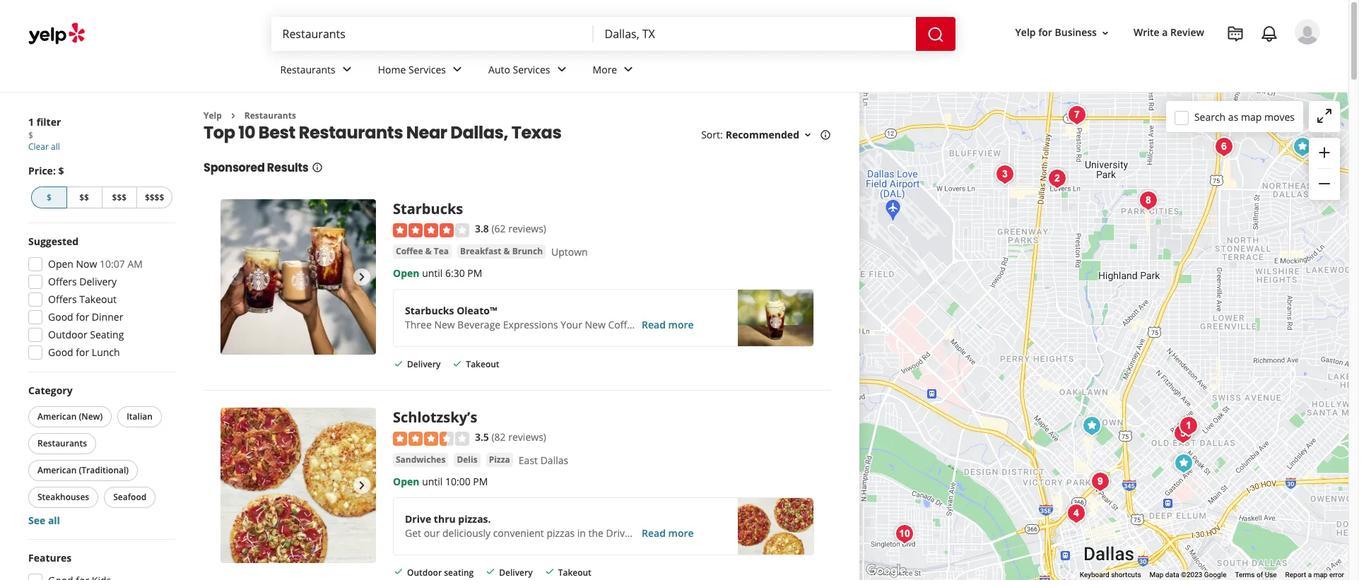 Task type: vqa. For each thing, say whether or not it's contained in the screenshot.
the Open now
no



Task type: locate. For each thing, give the bounding box(es) containing it.
read for schlotzsky's
[[642, 526, 666, 540]]

slideshow element for schlotzsky's
[[221, 408, 376, 564]]

0 horizontal spatial 16 chevron down v2 image
[[802, 130, 814, 141]]

american (traditional)
[[37, 464, 129, 476]]

1 vertical spatial yelp
[[204, 110, 222, 122]]

2 good from the top
[[48, 346, 73, 359]]

0 vertical spatial pm
[[468, 266, 482, 280]]

american (new) button
[[28, 406, 112, 428]]

1 vertical spatial starbucks
[[405, 304, 454, 317]]

0 vertical spatial a
[[1162, 26, 1168, 39]]

1 vertical spatial next image
[[353, 477, 370, 494]]

1 horizontal spatial new
[[585, 318, 606, 331]]

american (new)
[[37, 411, 103, 423]]

seafood
[[113, 491, 146, 503]]

1 horizontal spatial none field
[[605, 26, 905, 42]]

yelp for business button
[[1010, 20, 1117, 46]]

pizza link
[[486, 453, 513, 467]]

schlotzsky's
[[393, 408, 477, 427]]

1 vertical spatial takeout
[[466, 358, 499, 370]]

2 24 chevron down v2 image from the left
[[449, 61, 466, 78]]

1 horizontal spatial map
[[1314, 571, 1328, 579]]

24 chevron down v2 image
[[553, 61, 570, 78]]

16 chevron down v2 image right the business
[[1100, 27, 1111, 39]]

offers down offers delivery at the top left of page
[[48, 293, 77, 306]]

2 next image from the top
[[353, 477, 370, 494]]

0 vertical spatial $
[[28, 129, 33, 141]]

offers for offers delivery
[[48, 275, 77, 288]]

2 slideshow element from the top
[[221, 408, 376, 564]]

16 info v2 image right recommended popup button
[[820, 130, 831, 141]]

16 info v2 image right results
[[311, 162, 323, 173]]

dallas
[[541, 454, 569, 467]]

for
[[1039, 26, 1053, 39], [76, 310, 89, 324], [76, 346, 89, 359]]

momo shack himalayan dumplings image
[[1087, 468, 1115, 496]]

16 chevron down v2 image for recommended
[[802, 130, 814, 141]]

& inside button
[[504, 245, 510, 257]]

open until 10:00 pm
[[393, 475, 488, 488]]

search
[[1195, 110, 1226, 123]]

takeout for 16 checkmark v2 icon underneath pizzas
[[558, 567, 592, 579]]

0 vertical spatial takeout
[[79, 293, 117, 306]]

read more
[[642, 318, 694, 331], [642, 526, 694, 540]]

use
[[1265, 571, 1277, 579]]

$ down 1
[[28, 129, 33, 141]]

0 vertical spatial all
[[51, 141, 60, 153]]

sort:
[[701, 128, 723, 142]]

none field find
[[282, 26, 582, 42]]

american (traditional) button
[[28, 460, 138, 481]]

open for schlotzsky's
[[393, 475, 420, 488]]

outdoor left seating
[[407, 567, 442, 579]]

reviews) up east
[[508, 431, 546, 444]]

0 horizontal spatial new
[[434, 318, 455, 331]]

1 vertical spatial reviews)
[[508, 431, 546, 444]]

a for write
[[1162, 26, 1168, 39]]

0 horizontal spatial coffee
[[396, 245, 423, 257]]

none field up home services link
[[282, 26, 582, 42]]

projects image
[[1227, 25, 1244, 42]]

2 horizontal spatial takeout
[[558, 567, 592, 579]]

1 next image from the top
[[353, 269, 370, 286]]

2 none field from the left
[[605, 26, 905, 42]]

2 vertical spatial $
[[47, 192, 51, 204]]

24 chevron down v2 image inside home services link
[[449, 61, 466, 78]]

1 none field from the left
[[282, 26, 582, 42]]

1 horizontal spatial coffee
[[608, 318, 638, 331]]

auto
[[489, 63, 510, 76]]

seafood button
[[104, 487, 156, 508]]

0 horizontal spatial 16 info v2 image
[[311, 162, 323, 173]]

1 vertical spatial drive
[[606, 526, 631, 540]]

2 vertical spatial takeout
[[558, 567, 592, 579]]

italian
[[127, 411, 153, 423]]

$$
[[79, 192, 89, 204]]

1 good from the top
[[48, 310, 73, 324]]

1 & from the left
[[425, 245, 432, 257]]

3 24 chevron down v2 image from the left
[[620, 61, 637, 78]]

tea
[[434, 245, 449, 257]]

pm right 6:30
[[468, 266, 482, 280]]

(82
[[492, 431, 506, 444]]

fast furious japanese grill image
[[1210, 133, 1239, 161]]

0 horizontal spatial none field
[[282, 26, 582, 42]]

0 vertical spatial drive
[[405, 512, 431, 526]]

0 vertical spatial slideshow element
[[221, 200, 376, 355]]

2 read more from the top
[[642, 526, 694, 540]]

1 vertical spatial pm
[[473, 475, 488, 488]]

1 horizontal spatial delivery
[[407, 358, 441, 370]]

1 horizontal spatial $
[[47, 192, 51, 204]]

1
[[28, 115, 34, 129]]

$ inside button
[[47, 192, 51, 204]]

delivery right 16 checkmark v2 image
[[499, 567, 533, 579]]

1 read from the top
[[642, 318, 666, 331]]

0 horizontal spatial drive
[[405, 512, 431, 526]]

0 vertical spatial 16 chevron down v2 image
[[1100, 27, 1111, 39]]

0 vertical spatial 16 info v2 image
[[820, 130, 831, 141]]

& left brunch
[[504, 245, 510, 257]]

lunch
[[92, 346, 120, 359]]

$ right price:
[[58, 164, 64, 177]]

terms of use
[[1235, 571, 1277, 579]]

1 horizontal spatial &
[[504, 245, 510, 257]]

(traditional)
[[79, 464, 129, 476]]

of
[[1257, 571, 1263, 579]]

delivery
[[79, 275, 117, 288], [407, 358, 441, 370], [499, 567, 533, 579]]

1 vertical spatial outdoor
[[407, 567, 442, 579]]

24 chevron down v2 image left auto
[[449, 61, 466, 78]]

1 vertical spatial good
[[48, 346, 73, 359]]

1 vertical spatial restaurants link
[[244, 110, 296, 122]]

offers up offers takeout
[[48, 275, 77, 288]]

2 new from the left
[[585, 318, 606, 331]]

2 until from the top
[[422, 475, 443, 488]]

1 vertical spatial map
[[1314, 571, 1328, 579]]

0 horizontal spatial takeout
[[79, 293, 117, 306]]

for down offers takeout
[[76, 310, 89, 324]]

1 vertical spatial offers
[[48, 293, 77, 306]]

google image
[[863, 562, 910, 580]]

None field
[[282, 26, 582, 42], [605, 26, 905, 42]]

takeout
[[79, 293, 117, 306], [466, 358, 499, 370], [558, 567, 592, 579]]

delivery down three at the bottom
[[407, 358, 441, 370]]

offers for offers takeout
[[48, 293, 77, 306]]

until down sandwiches button at bottom
[[422, 475, 443, 488]]

3.8 (62 reviews)
[[475, 222, 546, 236]]

delis link
[[454, 453, 480, 467]]

coffee down 3.8 star rating image in the top left of the page
[[396, 245, 423, 257]]

report
[[1286, 571, 1307, 579]]

2 offers from the top
[[48, 293, 77, 306]]

takeout down in
[[558, 567, 592, 579]]

1 vertical spatial more
[[668, 526, 694, 540]]

0 vertical spatial good
[[48, 310, 73, 324]]

map right as
[[1241, 110, 1262, 123]]

steakhouses button
[[28, 487, 98, 508]]

search image
[[927, 26, 944, 43]]

group containing category
[[25, 384, 175, 528]]

1 horizontal spatial a
[[1308, 571, 1312, 579]]

open down suggested
[[48, 257, 73, 271]]

services left 24 chevron down v2 image
[[513, 63, 550, 76]]

price:
[[28, 164, 56, 177]]

steakhouses
[[37, 491, 89, 503]]

1 filter $ clear all
[[28, 115, 61, 153]]

2 reviews) from the top
[[508, 431, 546, 444]]

yelp left the business
[[1016, 26, 1036, 39]]

1 vertical spatial until
[[422, 475, 443, 488]]

sponsored results
[[204, 160, 309, 176]]

1 vertical spatial slideshow element
[[221, 408, 376, 564]]

none field up the business categories element
[[605, 26, 905, 42]]

until left 6:30
[[422, 266, 443, 280]]

0 horizontal spatial &
[[425, 245, 432, 257]]

for for dinner
[[76, 310, 89, 324]]

0 vertical spatial map
[[1241, 110, 1262, 123]]

0 horizontal spatial map
[[1241, 110, 1262, 123]]

open down sandwiches button at bottom
[[393, 475, 420, 488]]

services right home
[[409, 63, 446, 76]]

your
[[561, 318, 582, 331]]

0 vertical spatial reviews)
[[508, 222, 546, 236]]

16 chevron right v2 image
[[228, 110, 239, 121]]

pm
[[468, 266, 482, 280], [473, 475, 488, 488]]

american down category
[[37, 411, 77, 423]]

0 vertical spatial outdoor
[[48, 328, 87, 341]]

0 vertical spatial yelp
[[1016, 26, 1036, 39]]

starbucks oleato™
[[405, 304, 497, 317]]

pm for starbucks
[[468, 266, 482, 280]]

16 checkmark v2 image
[[393, 358, 404, 369], [452, 358, 463, 369], [393, 567, 404, 578], [544, 567, 555, 578]]

pizza
[[489, 454, 510, 466]]

all right clear
[[51, 141, 60, 153]]

american down restaurants button
[[37, 464, 77, 476]]

2 american from the top
[[37, 464, 77, 476]]

good down outdoor seating
[[48, 346, 73, 359]]

2 horizontal spatial 24 chevron down v2 image
[[620, 61, 637, 78]]

more right thru.
[[668, 526, 694, 540]]

more for schlotzsky's
[[668, 526, 694, 540]]

a for report
[[1308, 571, 1312, 579]]

auto services link
[[477, 51, 581, 92]]

yelp link
[[204, 110, 222, 122]]

services inside auto services link
[[513, 63, 550, 76]]

until for starbucks
[[422, 266, 443, 280]]

None search field
[[271, 17, 958, 51]]

for for business
[[1039, 26, 1053, 39]]

thru.
[[633, 526, 655, 540]]

services
[[409, 63, 446, 76], [513, 63, 550, 76]]

the empanada cookhouse image
[[1063, 500, 1091, 528]]

clear
[[28, 141, 49, 153]]

1 vertical spatial a
[[1308, 571, 1312, 579]]

reviews)
[[508, 222, 546, 236], [508, 431, 546, 444]]

outdoor up good for lunch
[[48, 328, 87, 341]]

0 horizontal spatial services
[[409, 63, 446, 76]]

moves
[[1265, 110, 1295, 123]]

1 vertical spatial coffee
[[608, 318, 638, 331]]

16 chevron down v2 image for yelp for business
[[1100, 27, 1111, 39]]

2 more from the top
[[668, 526, 694, 540]]

1 services from the left
[[409, 63, 446, 76]]

for down outdoor seating
[[76, 346, 89, 359]]

24 chevron down v2 image left home
[[338, 61, 355, 78]]

& left tea
[[425, 245, 432, 257]]

recommended button
[[726, 128, 814, 142]]

0 vertical spatial starbucks
[[393, 200, 463, 219]]

16 chevron down v2 image
[[1100, 27, 1111, 39], [802, 130, 814, 141]]

previous image
[[226, 269, 243, 286]]

1 vertical spatial read
[[642, 526, 666, 540]]

for left the business
[[1039, 26, 1053, 39]]

0 horizontal spatial delivery
[[79, 275, 117, 288]]

starbucks link
[[393, 200, 463, 219]]

starbucks up 3.8 star rating image in the top left of the page
[[393, 200, 463, 219]]

now
[[76, 257, 97, 271]]

$$$$ button
[[137, 187, 172, 209]]

0 vertical spatial read
[[642, 318, 666, 331]]

0 vertical spatial for
[[1039, 26, 1053, 39]]

2 vertical spatial delivery
[[499, 567, 533, 579]]

1 vertical spatial for
[[76, 310, 89, 324]]

next image
[[353, 269, 370, 286], [353, 477, 370, 494]]

1 slideshow element from the top
[[221, 200, 376, 355]]

1 more from the top
[[668, 318, 694, 331]]

shortcuts
[[1111, 571, 1141, 579]]

services for auto services
[[513, 63, 550, 76]]

takeout for 16 checkmark v2 icon under beverage
[[466, 358, 499, 370]]

offers delivery
[[48, 275, 117, 288]]

drive right the
[[606, 526, 631, 540]]

open down coffee & tea link
[[393, 266, 420, 280]]

16 info v2 image
[[820, 130, 831, 141], [311, 162, 323, 173]]

open for starbucks
[[393, 266, 420, 280]]

yelp for the yelp 'link'
[[204, 110, 222, 122]]

coffee left ritual
[[608, 318, 638, 331]]

takeout up the dinner
[[79, 293, 117, 306]]

outdoor seating
[[48, 328, 124, 341]]

yelp inside button
[[1016, 26, 1036, 39]]

1 vertical spatial group
[[24, 235, 175, 364]]

a right report
[[1308, 571, 1312, 579]]

pizza button
[[486, 453, 513, 467]]

drive thru pizzas.
[[405, 512, 491, 526]]

report a map error link
[[1286, 571, 1345, 579]]

good for good for dinner
[[48, 310, 73, 324]]

16 chevron down v2 image inside yelp for business button
[[1100, 27, 1111, 39]]

get our deliciously convenient pizzas in the  drive thru.
[[405, 526, 655, 540]]

16 chevron down v2 image right recommended
[[802, 130, 814, 141]]

0 vertical spatial american
[[37, 411, 77, 423]]

0 vertical spatial read more
[[642, 318, 694, 331]]

24 chevron down v2 image inside more link
[[620, 61, 637, 78]]

group
[[1309, 138, 1340, 200], [24, 235, 175, 364], [25, 384, 175, 528]]

services for home services
[[409, 63, 446, 76]]

holy ravioli image
[[1043, 165, 1072, 193]]

a inside 'link'
[[1162, 26, 1168, 39]]

review
[[1171, 26, 1205, 39]]

1 american from the top
[[37, 411, 77, 423]]

none field 'near'
[[605, 26, 905, 42]]

1 vertical spatial delivery
[[407, 358, 441, 370]]

beverage
[[458, 318, 501, 331]]

pm right the '10:00'
[[473, 475, 488, 488]]

& inside button
[[425, 245, 432, 257]]

new down "starbucks oleato™"
[[434, 318, 455, 331]]

0 horizontal spatial a
[[1162, 26, 1168, 39]]

24 chevron down v2 image
[[338, 61, 355, 78], [449, 61, 466, 78], [620, 61, 637, 78]]

see all
[[28, 514, 60, 527]]

delivery down open now 10:07 am
[[79, 275, 117, 288]]

0 vertical spatial until
[[422, 266, 443, 280]]

uptown
[[551, 245, 588, 259]]

1 horizontal spatial 16 chevron down v2 image
[[1100, 27, 1111, 39]]

breakfast & brunch
[[460, 245, 543, 257]]

reviews) for starbucks
[[508, 222, 546, 236]]

until
[[422, 266, 443, 280], [422, 475, 443, 488]]

new right your
[[585, 318, 606, 331]]

all right see
[[48, 514, 60, 527]]

report a map error
[[1286, 571, 1345, 579]]

1 offers from the top
[[48, 275, 77, 288]]

get
[[405, 526, 421, 540]]

0 horizontal spatial yelp
[[204, 110, 222, 122]]

american for american (traditional)
[[37, 464, 77, 476]]

$$ button
[[67, 187, 101, 209]]

1 horizontal spatial outdoor
[[407, 567, 442, 579]]

dallas,
[[451, 121, 508, 145]]

0 vertical spatial next image
[[353, 269, 370, 286]]

10
[[238, 121, 255, 145]]

1 until from the top
[[422, 266, 443, 280]]

best
[[259, 121, 295, 145]]

write
[[1134, 26, 1160, 39]]

2 & from the left
[[504, 245, 510, 257]]

2 read from the top
[[642, 526, 666, 540]]

1 horizontal spatial takeout
[[466, 358, 499, 370]]

24 chevron down v2 image right more
[[620, 61, 637, 78]]

0 horizontal spatial 24 chevron down v2 image
[[338, 61, 355, 78]]

1 horizontal spatial 24 chevron down v2 image
[[449, 61, 466, 78]]

reviews) up brunch
[[508, 222, 546, 236]]

Near text field
[[605, 26, 905, 42]]

slideshow element
[[221, 200, 376, 355], [221, 408, 376, 564]]

1 reviews) from the top
[[508, 222, 546, 236]]

2 vertical spatial for
[[76, 346, 89, 359]]

0 horizontal spatial $
[[28, 129, 33, 141]]

price: $ group
[[28, 164, 175, 211]]

starbucks image
[[1078, 412, 1106, 440]]

map left error
[[1314, 571, 1328, 579]]

whiskers fish & burgers image
[[891, 520, 919, 549]]

1 24 chevron down v2 image from the left
[[338, 61, 355, 78]]

as
[[1229, 110, 1239, 123]]

2 horizontal spatial $
[[58, 164, 64, 177]]

offers
[[48, 275, 77, 288], [48, 293, 77, 306]]

1 horizontal spatial yelp
[[1016, 26, 1036, 39]]

2 services from the left
[[513, 63, 550, 76]]

good down offers takeout
[[48, 310, 73, 324]]

brunch
[[512, 245, 543, 257]]

1 vertical spatial 16 chevron down v2 image
[[802, 130, 814, 141]]

map data ©2023 google
[[1150, 571, 1227, 579]]

16 checkmark v2 image down beverage
[[452, 358, 463, 369]]

near
[[406, 121, 447, 145]]

a right the write
[[1162, 26, 1168, 39]]

24 chevron down v2 image for home services
[[449, 61, 466, 78]]

2 vertical spatial group
[[25, 384, 175, 528]]

1 vertical spatial read more
[[642, 526, 694, 540]]

takeout down beverage
[[466, 358, 499, 370]]

starbucks up three at the bottom
[[405, 304, 454, 317]]

1 horizontal spatial services
[[513, 63, 550, 76]]

$ down 'price: $'
[[47, 192, 51, 204]]

1 read more from the top
[[642, 318, 694, 331]]

0 vertical spatial coffee
[[396, 245, 423, 257]]

services inside home services link
[[409, 63, 446, 76]]

1 vertical spatial american
[[37, 464, 77, 476]]

starbucks
[[393, 200, 463, 219], [405, 304, 454, 317]]

sandwiches link
[[393, 453, 448, 467]]

6:30
[[445, 266, 465, 280]]

for inside button
[[1039, 26, 1053, 39]]

0 horizontal spatial outdoor
[[48, 328, 87, 341]]

16 chevron down v2 image inside recommended popup button
[[802, 130, 814, 141]]

drive up get
[[405, 512, 431, 526]]

1 vertical spatial all
[[48, 514, 60, 527]]

expressions
[[503, 318, 558, 331]]

yelp left 16 chevron right v2 image
[[204, 110, 222, 122]]

0 vertical spatial offers
[[48, 275, 77, 288]]

group containing suggested
[[24, 235, 175, 364]]

restaurants inside the business categories element
[[280, 63, 336, 76]]

sandwiches button
[[393, 453, 448, 467]]

0 vertical spatial more
[[668, 318, 694, 331]]

reviews) for schlotzsky's
[[508, 431, 546, 444]]

previous image
[[226, 477, 243, 494]]

more right ritual
[[668, 318, 694, 331]]



Task type: describe. For each thing, give the bounding box(es) containing it.
business categories element
[[269, 51, 1321, 92]]

price: $
[[28, 164, 64, 177]]

search as map moves
[[1195, 110, 1295, 123]]

texas
[[512, 121, 562, 145]]

recommended
[[726, 128, 800, 142]]

until for schlotzsky's
[[422, 475, 443, 488]]

more for starbucks
[[668, 318, 694, 331]]

error
[[1330, 571, 1345, 579]]

starbucks for starbucks oleato™
[[405, 304, 454, 317]]

top
[[204, 121, 235, 145]]

slideshow element for starbucks
[[221, 200, 376, 355]]

yelp for business
[[1016, 26, 1097, 39]]

outdoor for outdoor seating
[[407, 567, 442, 579]]

see
[[28, 514, 45, 527]]

ciao! by civello's image
[[1169, 420, 1198, 448]]

firehouse subs image
[[1289, 133, 1317, 161]]

map region
[[687, 49, 1359, 580]]

read for starbucks
[[642, 318, 666, 331]]

takeout inside group
[[79, 293, 117, 306]]

keyboard shortcuts button
[[1080, 571, 1141, 580]]

3.5
[[475, 431, 489, 444]]

$$$
[[112, 192, 127, 204]]

ritual
[[641, 318, 667, 331]]

see all button
[[28, 514, 60, 527]]

results
[[267, 160, 309, 176]]

more link
[[581, 51, 648, 92]]

0 vertical spatial delivery
[[79, 275, 117, 288]]

all inside 1 filter $ clear all
[[51, 141, 60, 153]]

schlotzsky's image
[[1170, 450, 1198, 478]]

schlotzsky's image
[[221, 408, 376, 564]]

yelp for yelp for business
[[1016, 26, 1036, 39]]

schlotzsky's link
[[393, 408, 477, 427]]

pm for schlotzsky's
[[473, 475, 488, 488]]

0 vertical spatial group
[[1309, 138, 1340, 200]]

16 checkmark v2 image
[[485, 567, 496, 578]]

filter
[[36, 115, 61, 129]]

& for tea
[[425, 245, 432, 257]]

1 vertical spatial 16 info v2 image
[[311, 162, 323, 173]]

dinner
[[92, 310, 123, 324]]

restaurants inside button
[[37, 438, 87, 450]]

24 chevron down v2 image for more
[[620, 61, 637, 78]]

map for error
[[1314, 571, 1328, 579]]

Find text field
[[282, 26, 582, 42]]

three new beverage expressions your new coffee ritual
[[405, 318, 667, 331]]

10:07
[[100, 257, 125, 271]]

our
[[424, 526, 440, 540]]

american for american (new)
[[37, 411, 77, 423]]

read more for schlotzsky's
[[642, 526, 694, 540]]

coffee & tea
[[396, 245, 449, 257]]

auto services
[[489, 63, 550, 76]]

notifications image
[[1261, 25, 1278, 42]]

$ inside 1 filter $ clear all
[[28, 129, 33, 141]]

next image for schlotzsky's
[[353, 477, 370, 494]]

more
[[593, 63, 617, 76]]

1 new from the left
[[434, 318, 455, 331]]

©2023
[[1181, 571, 1203, 579]]

thru
[[434, 512, 456, 526]]

read more for starbucks
[[642, 318, 694, 331]]

for for lunch
[[76, 346, 89, 359]]

3.5 star rating image
[[393, 432, 469, 446]]

good for good for lunch
[[48, 346, 73, 359]]

oleato™
[[457, 304, 497, 317]]

write a review
[[1134, 26, 1205, 39]]

(62
[[492, 222, 506, 236]]

expand map image
[[1316, 107, 1333, 124]]

16 checkmark v2 image down pizzas
[[544, 567, 555, 578]]

3.8
[[475, 222, 489, 236]]

good for dinner
[[48, 310, 123, 324]]

suggested
[[28, 235, 79, 248]]

business
[[1055, 26, 1097, 39]]

convenient
[[493, 526, 544, 540]]

1 horizontal spatial 16 info v2 image
[[820, 130, 831, 141]]

home services link
[[367, 51, 477, 92]]

east dallas
[[519, 454, 569, 467]]

3.8 star rating image
[[393, 223, 469, 237]]

$ button
[[31, 187, 67, 209]]

east
[[519, 454, 538, 467]]

coffee inside button
[[396, 245, 423, 257]]

map for moves
[[1241, 110, 1262, 123]]

$$$ button
[[101, 187, 137, 209]]

home services
[[378, 63, 446, 76]]

category
[[28, 384, 73, 397]]

1 vertical spatial $
[[58, 164, 64, 177]]

restaurants button
[[28, 433, 96, 455]]

& for brunch
[[504, 245, 510, 257]]

outdoor seating
[[407, 567, 474, 579]]

next image for starbucks
[[353, 269, 370, 286]]

seating
[[444, 567, 474, 579]]

sponsored
[[204, 160, 265, 176]]

pizzas
[[547, 526, 575, 540]]

24 chevron down v2 image for restaurants
[[338, 61, 355, 78]]

features group
[[24, 551, 175, 580]]

seating
[[90, 328, 124, 341]]

brad k. image
[[1295, 19, 1321, 45]]

zoom in image
[[1316, 144, 1333, 161]]

starbucks image
[[221, 200, 376, 355]]

1 horizontal spatial drive
[[606, 526, 631, 540]]

the
[[589, 526, 604, 540]]

top 10 best restaurants near dallas, texas
[[204, 121, 562, 145]]

16 checkmark v2 image left outdoor seating
[[393, 567, 404, 578]]

home
[[378, 63, 406, 76]]

coffee & tea link
[[393, 244, 452, 259]]

mami coco image
[[1175, 412, 1203, 440]]

terms of use link
[[1235, 571, 1277, 579]]

$$$$
[[145, 192, 164, 204]]

keyboard shortcuts
[[1080, 571, 1141, 579]]

in
[[577, 526, 586, 540]]

features
[[28, 551, 72, 565]]

user actions element
[[1004, 18, 1340, 105]]

starbucks for starbucks
[[393, 200, 463, 219]]

outdoor for outdoor seating
[[48, 328, 87, 341]]

foxtrot image
[[1135, 187, 1163, 215]]

open now 10:07 am
[[48, 257, 143, 271]]

0 vertical spatial restaurants link
[[269, 51, 367, 92]]

zoom out image
[[1316, 175, 1333, 192]]

google
[[1205, 571, 1227, 579]]

16 checkmark v2 image up schlotzsky's link
[[393, 358, 404, 369]]

breakfast & brunch link
[[457, 244, 546, 259]]

2 horizontal spatial delivery
[[499, 567, 533, 579]]

3.5 (82 reviews)
[[475, 431, 546, 444]]

all inside group
[[48, 514, 60, 527]]

map
[[1150, 571, 1164, 579]]

angela's cafe image
[[991, 160, 1019, 189]]

sclafanis new york bagels and sandwiches image
[[1063, 101, 1091, 129]]



